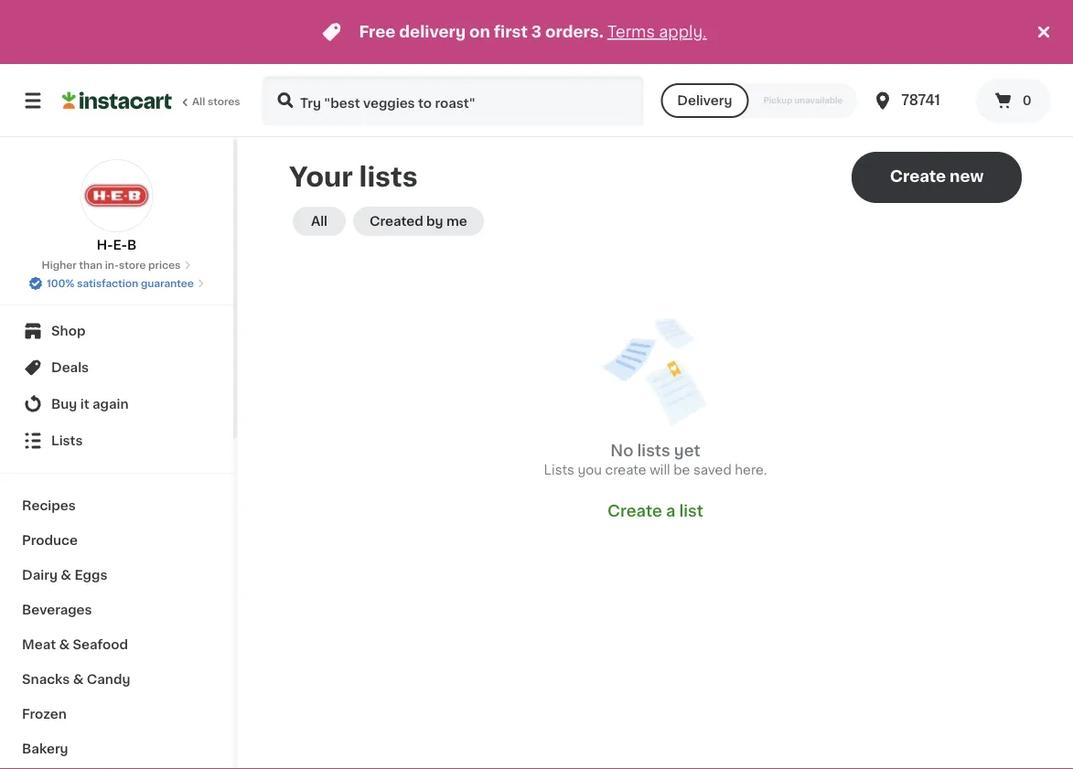 Task type: vqa. For each thing, say whether or not it's contained in the screenshot.
"100% Satisfaction Guarantee" BUTTON
yes



Task type: locate. For each thing, give the bounding box(es) containing it.
deals
[[51, 361, 89, 374]]

0 vertical spatial all
[[192, 97, 205, 107]]

1 horizontal spatial all
[[311, 215, 328, 228]]

0
[[1022, 94, 1032, 107]]

list
[[679, 504, 703, 519]]

0 vertical spatial &
[[61, 569, 71, 582]]

first
[[494, 24, 528, 40]]

dairy
[[22, 569, 58, 582]]

all stores
[[192, 97, 240, 107]]

lists for no
[[637, 443, 670, 459]]

create new
[[890, 169, 984, 184]]

lists up the created
[[359, 164, 418, 190]]

0 horizontal spatial lists
[[51, 435, 83, 447]]

& left the eggs
[[61, 569, 71, 582]]

all
[[192, 97, 205, 107], [311, 215, 328, 228]]

apply.
[[659, 24, 707, 40]]

meat
[[22, 639, 56, 651]]

lists link
[[11, 423, 222, 459]]

all button
[[293, 207, 346, 236]]

orders.
[[545, 24, 604, 40]]

create left new
[[890, 169, 946, 184]]

higher than in-store prices
[[42, 260, 181, 270]]

0 horizontal spatial all
[[192, 97, 205, 107]]

on
[[469, 24, 490, 40]]

3
[[531, 24, 542, 40]]

candy
[[87, 673, 130, 686]]

1 vertical spatial lists
[[637, 443, 670, 459]]

eggs
[[74, 569, 107, 582]]

recipes
[[22, 499, 76, 512]]

recipes link
[[11, 488, 222, 523]]

&
[[61, 569, 71, 582], [59, 639, 70, 651], [73, 673, 84, 686]]

None search field
[[262, 75, 644, 126]]

delivery button
[[661, 83, 749, 118]]

1 horizontal spatial create
[[890, 169, 946, 184]]

service type group
[[661, 83, 857, 118]]

Search field
[[263, 77, 642, 124]]

h-e-b link
[[80, 159, 153, 254]]

& inside "link"
[[59, 639, 70, 651]]

2 vertical spatial &
[[73, 673, 84, 686]]

terms
[[607, 24, 655, 40]]

all for all
[[311, 215, 328, 228]]

& left candy
[[73, 673, 84, 686]]

& for snacks
[[73, 673, 84, 686]]

0 vertical spatial create
[[890, 169, 946, 184]]

0 button
[[976, 79, 1051, 123]]

lists down buy
[[51, 435, 83, 447]]

created by me button
[[353, 207, 484, 236]]

prices
[[148, 260, 181, 270]]

100% satisfaction guarantee
[[47, 279, 194, 289]]

no lists yet lists you create will be saved here.
[[544, 443, 767, 477]]

& for dairy
[[61, 569, 71, 582]]

0 vertical spatial lists
[[359, 164, 418, 190]]

lists up "will"
[[637, 443, 670, 459]]

& for meat
[[59, 639, 70, 651]]

all down your
[[311, 215, 328, 228]]

create
[[890, 169, 946, 184], [608, 504, 662, 519]]

b
[[127, 239, 137, 252]]

lists left you
[[544, 464, 574, 477]]

deals link
[[11, 349, 222, 386]]

frozen
[[22, 708, 67, 721]]

created
[[370, 215, 423, 228]]

saved
[[693, 464, 732, 477]]

beverages
[[22, 604, 92, 617]]

lists inside no lists yet lists you create will be saved here.
[[544, 464, 574, 477]]

1 vertical spatial lists
[[544, 464, 574, 477]]

0 horizontal spatial lists
[[359, 164, 418, 190]]

limited time offer region
[[0, 0, 1033, 64]]

new
[[950, 169, 984, 184]]

bakery
[[22, 743, 68, 756]]

create a list link
[[608, 501, 703, 521]]

1 horizontal spatial lists
[[637, 443, 670, 459]]

h-e-b
[[97, 239, 137, 252]]

lists
[[359, 164, 418, 190], [637, 443, 670, 459]]

1 horizontal spatial lists
[[544, 464, 574, 477]]

snacks & candy link
[[11, 662, 222, 697]]

create left a
[[608, 504, 662, 519]]

all stores link
[[62, 75, 242, 126]]

higher
[[42, 260, 77, 270]]

dairy & eggs link
[[11, 558, 222, 593]]

terms apply. link
[[607, 24, 707, 40]]

stores
[[208, 97, 240, 107]]

create a list
[[608, 504, 703, 519]]

create inside button
[[890, 169, 946, 184]]

lists inside no lists yet lists you create will be saved here.
[[637, 443, 670, 459]]

1 vertical spatial all
[[311, 215, 328, 228]]

all inside all button
[[311, 215, 328, 228]]

free
[[359, 24, 396, 40]]

produce
[[22, 534, 78, 547]]

again
[[92, 398, 129, 411]]

lists
[[51, 435, 83, 447], [544, 464, 574, 477]]

create for create new
[[890, 169, 946, 184]]

all inside "all stores" link
[[192, 97, 205, 107]]

0 horizontal spatial create
[[608, 504, 662, 519]]

& right meat
[[59, 639, 70, 651]]

1 vertical spatial &
[[59, 639, 70, 651]]

e-
[[113, 239, 127, 252]]

by
[[426, 215, 443, 228]]

all left stores
[[192, 97, 205, 107]]

it
[[80, 398, 89, 411]]

1 vertical spatial create
[[608, 504, 662, 519]]



Task type: describe. For each thing, give the bounding box(es) containing it.
in-
[[105, 260, 119, 270]]

shop
[[51, 325, 85, 338]]

instacart logo image
[[62, 90, 172, 112]]

delivery
[[399, 24, 466, 40]]

a
[[666, 504, 675, 519]]

created by me
[[370, 215, 467, 228]]

here.
[[735, 464, 767, 477]]

your
[[289, 164, 353, 190]]

guarantee
[[141, 279, 194, 289]]

snacks
[[22, 673, 70, 686]]

h-e-b logo image
[[80, 159, 153, 232]]

higher than in-store prices link
[[42, 258, 192, 273]]

frozen link
[[11, 697, 222, 732]]

buy it again
[[51, 398, 129, 411]]

your lists
[[289, 164, 418, 190]]

create for create a list
[[608, 504, 662, 519]]

seafood
[[73, 639, 128, 651]]

meat & seafood
[[22, 639, 128, 651]]

create new button
[[852, 152, 1022, 203]]

lists for your
[[359, 164, 418, 190]]

delivery
[[677, 94, 732, 107]]

be
[[673, 464, 690, 477]]

buy it again link
[[11, 386, 222, 423]]

78741
[[901, 94, 940, 107]]

shop link
[[11, 313, 222, 349]]

you
[[578, 464, 602, 477]]

store
[[119, 260, 146, 270]]

will
[[650, 464, 670, 477]]

buy
[[51, 398, 77, 411]]

78741 button
[[872, 75, 982, 126]]

beverages link
[[11, 593, 222, 628]]

all for all stores
[[192, 97, 205, 107]]

free delivery on first 3 orders. terms apply.
[[359, 24, 707, 40]]

bakery link
[[11, 732, 222, 767]]

create
[[605, 464, 646, 477]]

yet
[[674, 443, 700, 459]]

no
[[610, 443, 633, 459]]

than
[[79, 260, 102, 270]]

satisfaction
[[77, 279, 138, 289]]

snacks & candy
[[22, 673, 130, 686]]

100% satisfaction guarantee button
[[28, 273, 205, 291]]

100%
[[47, 279, 75, 289]]

me
[[446, 215, 467, 228]]

produce link
[[11, 523, 222, 558]]

0 vertical spatial lists
[[51, 435, 83, 447]]

dairy & eggs
[[22, 569, 107, 582]]

h-
[[97, 239, 113, 252]]

meat & seafood link
[[11, 628, 222, 662]]



